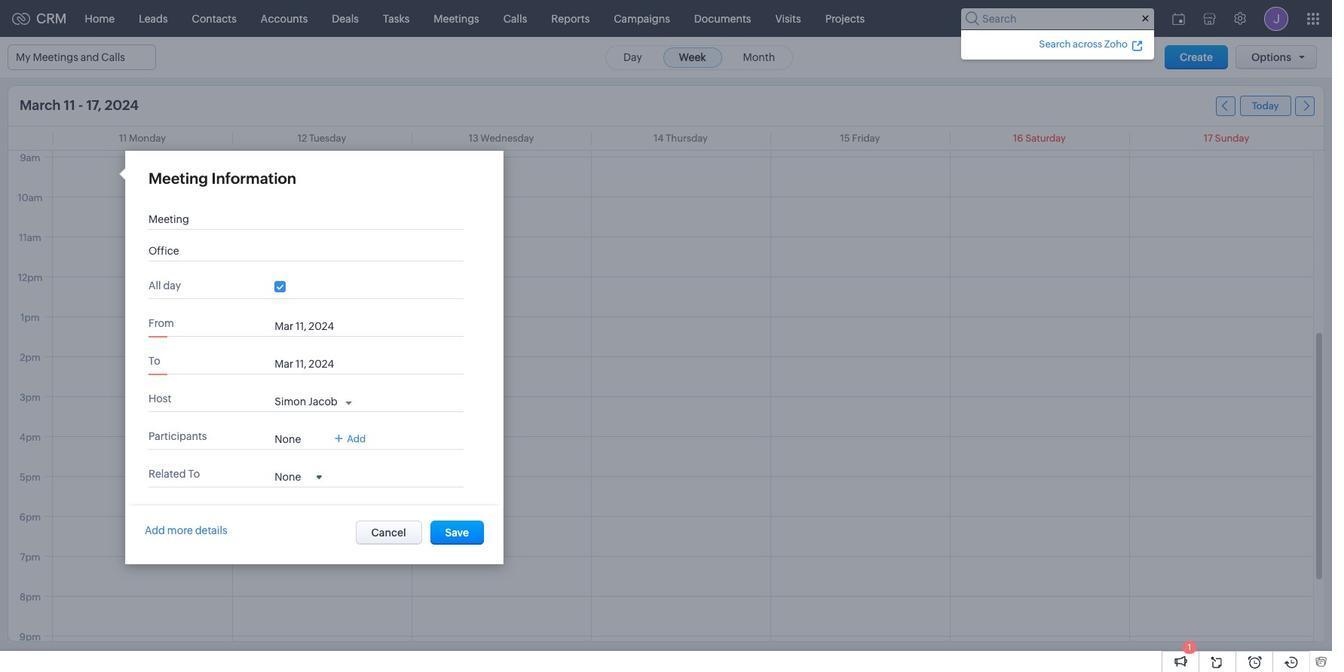 Task type: describe. For each thing, give the bounding box(es) containing it.
leads
[[139, 12, 168, 25]]

12 tuesday
[[298, 133, 346, 144]]

meeting
[[149, 170, 208, 187]]

and
[[80, 51, 99, 63]]

Title text field
[[149, 213, 450, 226]]

add more details link
[[145, 525, 227, 537]]

10am
[[18, 192, 43, 204]]

17,
[[86, 97, 102, 113]]

host
[[149, 393, 171, 405]]

thursday
[[666, 133, 708, 144]]

7pm
[[20, 552, 40, 563]]

1pm
[[21, 312, 40, 324]]

9pm
[[19, 632, 41, 643]]

13 wednesday
[[469, 133, 534, 144]]

campaigns link
[[602, 0, 682, 37]]

meeting information
[[149, 170, 297, 187]]

related
[[149, 468, 186, 480]]

tasks link
[[371, 0, 422, 37]]

17 sunday
[[1204, 133, 1250, 144]]

12pm
[[18, 272, 43, 284]]

6pm
[[19, 512, 41, 523]]

reports link
[[539, 0, 602, 37]]

friday
[[852, 133, 880, 144]]

day link
[[608, 47, 658, 68]]

crm
[[36, 11, 67, 26]]

simon
[[275, 396, 306, 408]]

13
[[469, 133, 479, 144]]

0 horizontal spatial calls
[[101, 51, 125, 63]]

from
[[149, 318, 174, 330]]

2024
[[105, 97, 139, 113]]

projects
[[826, 12, 865, 25]]

saturday
[[1026, 133, 1066, 144]]

search across zoho link
[[1037, 36, 1146, 52]]

8pm
[[20, 592, 41, 603]]

sunday
[[1215, 133, 1250, 144]]

month
[[743, 51, 775, 63]]

3pm
[[20, 392, 41, 403]]

profile element
[[1256, 0, 1298, 37]]

14 thursday
[[654, 133, 708, 144]]

monday
[[129, 133, 166, 144]]

16 saturday
[[1014, 133, 1066, 144]]

12
[[298, 133, 307, 144]]

month link
[[727, 47, 791, 68]]

information
[[212, 170, 297, 187]]

Location text field
[[149, 245, 450, 257]]

my meetings and calls
[[16, 51, 125, 63]]

14
[[654, 133, 664, 144]]

calls inside calls link
[[504, 12, 527, 25]]

None field
[[275, 470, 322, 483]]

4pm
[[20, 432, 41, 443]]

related to
[[149, 468, 200, 480]]

wednesday
[[481, 133, 534, 144]]

mmm d, yyyy text field for from
[[275, 321, 358, 333]]

tuesday
[[309, 133, 346, 144]]

march
[[20, 97, 61, 113]]

0 vertical spatial 11
[[64, 97, 75, 113]]

none inside field
[[275, 471, 301, 483]]

-
[[78, 97, 83, 113]]

17
[[1204, 133, 1213, 144]]

participants
[[149, 431, 207, 443]]

15
[[841, 133, 850, 144]]

15 friday
[[841, 133, 880, 144]]

1 none from the top
[[275, 434, 301, 446]]

profile image
[[1265, 6, 1289, 31]]



Task type: vqa. For each thing, say whether or not it's contained in the screenshot.
the Orders inside the PURCHASE ORDERS BY STATUS link
no



Task type: locate. For each thing, give the bounding box(es) containing it.
campaigns
[[614, 12, 670, 25]]

home link
[[73, 0, 127, 37]]

1 horizontal spatial to
[[188, 468, 200, 480]]

1 mmm d, yyyy text field from the top
[[275, 321, 358, 333]]

1 vertical spatial meetings
[[33, 51, 78, 63]]

create
[[1180, 51, 1213, 63]]

add for add link
[[347, 433, 366, 445]]

tasks
[[383, 12, 410, 25]]

2 none from the top
[[275, 471, 301, 483]]

documents
[[694, 12, 752, 25]]

accounts
[[261, 12, 308, 25]]

0 vertical spatial to
[[149, 355, 161, 367]]

0 horizontal spatial meetings
[[33, 51, 78, 63]]

projects link
[[814, 0, 877, 37]]

calls left reports
[[504, 12, 527, 25]]

None button
[[356, 521, 422, 545], [430, 521, 484, 545], [356, 521, 422, 545], [430, 521, 484, 545]]

documents link
[[682, 0, 764, 37]]

1 horizontal spatial 11
[[119, 133, 127, 144]]

calls
[[504, 12, 527, 25], [101, 51, 125, 63]]

contacts link
[[180, 0, 249, 37]]

11
[[64, 97, 75, 113], [119, 133, 127, 144]]

to
[[149, 355, 161, 367], [188, 468, 200, 480]]

more
[[167, 525, 193, 537]]

search
[[1040, 38, 1071, 49]]

0 vertical spatial meetings
[[434, 12, 479, 25]]

leads link
[[127, 0, 180, 37]]

march 11 - 17, 2024
[[20, 97, 139, 113]]

calls link
[[492, 0, 539, 37]]

2 mmm d, yyyy text field from the top
[[275, 358, 358, 370]]

add for add more details
[[145, 525, 165, 537]]

week
[[679, 51, 706, 63]]

1 horizontal spatial add
[[347, 433, 366, 445]]

logo image
[[12, 12, 30, 25]]

meetings
[[434, 12, 479, 25], [33, 51, 78, 63]]

search across zoho
[[1040, 38, 1128, 49]]

accounts link
[[249, 0, 320, 37]]

11 left monday
[[119, 133, 127, 144]]

options
[[1252, 51, 1292, 63]]

0 horizontal spatial add
[[145, 525, 165, 537]]

5pm
[[20, 472, 41, 483]]

11am
[[19, 232, 41, 244]]

my
[[16, 51, 31, 63]]

0 horizontal spatial 11
[[64, 97, 75, 113]]

0 horizontal spatial to
[[149, 355, 161, 367]]

0 vertical spatial none
[[275, 434, 301, 446]]

to right related
[[188, 468, 200, 480]]

to up host
[[149, 355, 161, 367]]

visits link
[[764, 0, 814, 37]]

details
[[195, 525, 227, 537]]

0 vertical spatial add
[[347, 433, 366, 445]]

zoho
[[1105, 38, 1128, 49]]

1 vertical spatial none
[[275, 471, 301, 483]]

1 vertical spatial to
[[188, 468, 200, 480]]

meetings left calls link
[[434, 12, 479, 25]]

day
[[624, 51, 642, 63]]

0 vertical spatial mmm d, yyyy text field
[[275, 321, 358, 333]]

mmm d, yyyy text field
[[275, 321, 358, 333], [275, 358, 358, 370]]

all day
[[149, 280, 181, 292]]

1 horizontal spatial calls
[[504, 12, 527, 25]]

meetings right "my"
[[33, 51, 78, 63]]

none
[[275, 434, 301, 446], [275, 471, 301, 483]]

day
[[163, 280, 181, 292]]

mmm d, yyyy text field for to
[[275, 358, 358, 370]]

1 vertical spatial mmm d, yyyy text field
[[275, 358, 358, 370]]

contacts
[[192, 12, 237, 25]]

deals
[[332, 12, 359, 25]]

16
[[1014, 133, 1024, 144]]

today link
[[1240, 96, 1292, 116]]

reports
[[552, 12, 590, 25]]

deals link
[[320, 0, 371, 37]]

1 horizontal spatial meetings
[[434, 12, 479, 25]]

week link
[[663, 47, 722, 68]]

add link
[[335, 433, 366, 445]]

meetings link
[[422, 0, 492, 37]]

1
[[1188, 643, 1192, 652]]

home
[[85, 12, 115, 25]]

across
[[1073, 38, 1103, 49]]

9am
[[20, 152, 40, 164]]

visits
[[776, 12, 801, 25]]

1 vertical spatial calls
[[101, 51, 125, 63]]

jacob
[[308, 396, 338, 408]]

today
[[1252, 100, 1280, 112]]

2pm
[[20, 352, 41, 364]]

all
[[149, 280, 161, 292]]

11 monday
[[119, 133, 166, 144]]

1 vertical spatial add
[[145, 525, 165, 537]]

calls right and
[[101, 51, 125, 63]]

11 left - on the left
[[64, 97, 75, 113]]

add more details
[[145, 525, 227, 537]]

crm link
[[12, 11, 67, 26]]

simon jacob
[[275, 396, 338, 408]]

0 vertical spatial calls
[[504, 12, 527, 25]]

1 vertical spatial 11
[[119, 133, 127, 144]]



